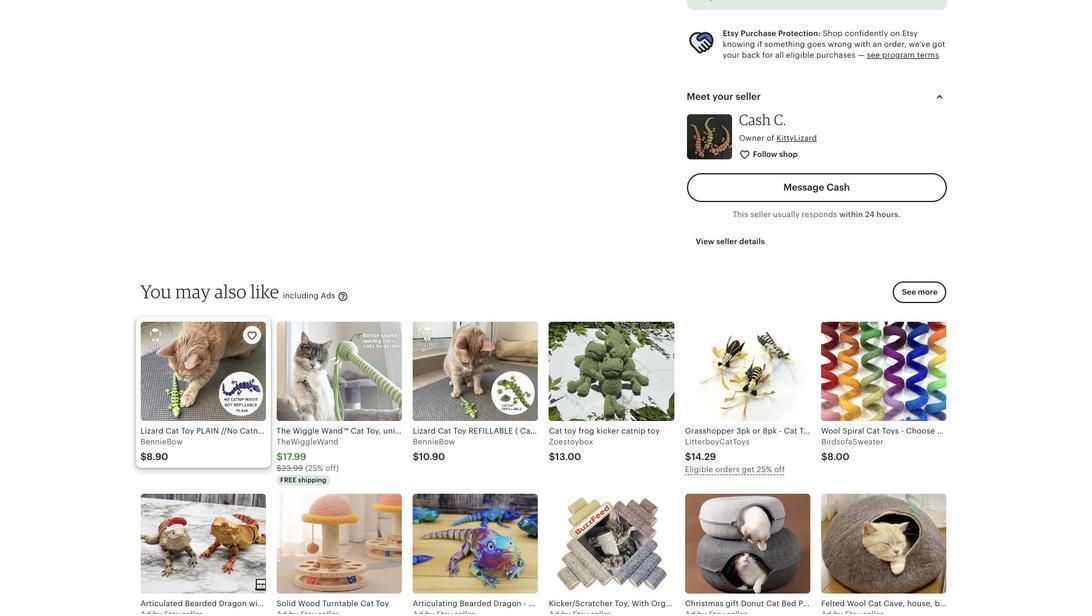 Task type: describe. For each thing, give the bounding box(es) containing it.
meet your seller button
[[676, 82, 958, 111]]

thewigglewand $ 17.99 $ 23.99 (25% off) free shipping
[[277, 438, 339, 484]]

kittylizard
[[777, 134, 817, 143]]

cash inside button
[[827, 182, 850, 193]]

order,
[[884, 40, 907, 49]]

ads
[[321, 291, 335, 300]]

2 toy from the left
[[648, 427, 660, 436]]

1 etsy from the left
[[723, 29, 739, 38]]

christmas gift donut cat bed pet cat tunnel interactive game toy cat bed dual-use indoor toy kitten sports equipment cat training cat house image
[[685, 494, 811, 594]]

if
[[758, 40, 763, 49]]

shop confidently on etsy knowing if something goes wrong with an order, we've got your back for all eligible purchases —
[[723, 29, 946, 60]]

of
[[767, 134, 775, 143]]

cat toy frog kicker catnip toy image
[[549, 322, 675, 421]]

message
[[784, 182, 825, 193]]

cat inside cat toy frog kicker catnip toy zoestoybox $ 13.00
[[549, 427, 562, 436]]

pets
[[866, 427, 882, 436]]

$ inside cat toy frog kicker catnip toy zoestoybox $ 13.00
[[549, 452, 555, 463]]

color
[[957, 427, 978, 436]]

dragon
[[219, 599, 247, 608]]

25%
[[757, 465, 772, 474]]

birdsofasweater
[[822, 438, 884, 447]]

usually
[[773, 210, 800, 219]]

cat inside 'grasshopper 3pk or 8pk - cat toy -by litterboy pets litterboycattoys $ 14.29 eligible orders get 25% off'
[[784, 427, 798, 436]]

follow
[[753, 150, 778, 159]]

message cash
[[784, 182, 850, 193]]

protection:
[[778, 29, 821, 38]]

follow shop button
[[730, 144, 808, 166]]

benniebow for 8.90
[[141, 438, 183, 447]]

wool
[[822, 427, 841, 436]]

benniebow for 10.90
[[413, 438, 455, 447]]

seller for this seller usually responds within 24 hours.
[[751, 210, 771, 219]]

like
[[251, 281, 279, 303]]

cash inside cash c. owner of kittylizard
[[739, 111, 771, 129]]

for
[[763, 50, 773, 60]]

etsy inside shop confidently on etsy knowing if something goes wrong with an order, we've got your back for all eligible purchases —
[[903, 29, 918, 38]]

cat inside wool spiral cat toys - choose your color birdsofasweater $ 8.00
[[867, 427, 880, 436]]

c.
[[774, 111, 786, 129]]

off
[[775, 465, 785, 474]]

litterboycattoys
[[685, 438, 750, 447]]

meet your seller
[[687, 91, 761, 102]]

articulated
[[141, 599, 183, 608]]

(25%
[[305, 464, 323, 473]]

by
[[818, 427, 827, 436]]

view
[[696, 237, 715, 246]]

1 vertical spatial with
[[249, 599, 265, 608]]

view seller details link
[[687, 231, 774, 253]]

lizard cat toy plain //no catnip inside//not refillable// articulated and interactive toy image
[[141, 322, 266, 421]]

solid
[[277, 599, 296, 608]]

goes
[[807, 40, 826, 49]]

fridge
[[268, 599, 292, 608]]

seller inside dropdown button
[[736, 91, 761, 102]]

see
[[867, 50, 880, 60]]

3pk
[[737, 427, 751, 436]]

bearded
[[185, 599, 217, 608]]

toys
[[882, 427, 899, 436]]

kicker/scratcher toy, with organic catnip, silvervine and valerian root. it's the original scratch, jingle and roll ultimate cat toy. image
[[549, 494, 675, 594]]

wool spiral cat toys - choose your color image
[[822, 322, 947, 421]]

see more button
[[893, 282, 947, 304]]

view seller details
[[696, 237, 765, 246]]

23.99
[[282, 464, 303, 473]]

see
[[902, 288, 916, 297]]

got
[[933, 40, 946, 49]]

all
[[776, 50, 784, 60]]

this
[[733, 210, 748, 219]]

shop
[[780, 150, 798, 159]]

an
[[873, 40, 882, 49]]

catnip
[[622, 427, 646, 436]]

felted wool cat cave, house, bed, eco friendly, elegant designs, natural felted wool, handmade, color  sand brown made by kivikis image
[[822, 494, 947, 594]]

see program terms link
[[867, 50, 939, 60]]

eligible
[[786, 50, 814, 60]]

terms
[[917, 50, 939, 60]]

grasshopper 3pk or 8pk - cat toy -by litterboy pets litterboycattoys $ 14.29 eligible orders get 25% off
[[685, 427, 882, 474]]

articulated bearded dragon with fridge magnet 3d printed image
[[141, 494, 266, 594]]

on
[[891, 29, 900, 38]]

wood
[[298, 599, 320, 608]]

turntable
[[322, 599, 358, 608]]

$ inside 'grasshopper 3pk or 8pk - cat toy -by litterboy pets litterboycattoys $ 14.29 eligible orders get 25% off'
[[685, 452, 692, 463]]

grasshopper 3pk or 8pk - cat toy -by litterboy pets image
[[685, 322, 811, 421]]

confidently
[[845, 29, 888, 38]]

8.00
[[828, 452, 850, 463]]



Task type: vqa. For each thing, say whether or not it's contained in the screenshot.
4.9 corresponding to 4,100.00
no



Task type: locate. For each thing, give the bounding box(es) containing it.
1 benniebow from the left
[[141, 438, 183, 447]]

cash up within
[[827, 182, 850, 193]]

within
[[840, 210, 863, 219]]

you may also like including ads
[[141, 281, 338, 303]]

details
[[740, 237, 765, 246]]

your
[[938, 427, 955, 436]]

- for $
[[901, 427, 904, 436]]

toy
[[800, 427, 813, 436], [376, 599, 389, 608]]

3d
[[325, 599, 335, 608]]

1 vertical spatial seller
[[751, 210, 771, 219]]

see more link
[[890, 282, 947, 311]]

benniebow $ 8.90
[[141, 438, 183, 463]]

purchases
[[817, 50, 856, 60]]

seller right this
[[751, 210, 771, 219]]

2 benniebow from the left
[[413, 438, 455, 447]]

1 vertical spatial cash
[[827, 182, 850, 193]]

-
[[779, 427, 782, 436], [815, 427, 818, 436], [901, 427, 904, 436]]

including
[[283, 291, 319, 300]]

eligible orders get 25% off button
[[685, 464, 807, 476]]

with
[[855, 40, 871, 49], [249, 599, 265, 608]]

$ inside benniebow $ 8.90
[[141, 452, 147, 463]]

knowing
[[723, 40, 755, 49]]

shipping
[[298, 476, 327, 484]]

- right toys
[[901, 427, 904, 436]]

0 horizontal spatial toy
[[565, 427, 577, 436]]

message cash button
[[687, 173, 947, 202]]

meet
[[687, 91, 710, 102]]

0 horizontal spatial cash
[[739, 111, 771, 129]]

1 horizontal spatial etsy
[[903, 29, 918, 38]]

13.00
[[555, 452, 581, 463]]

etsy up knowing
[[723, 29, 739, 38]]

cat
[[549, 427, 562, 436], [784, 427, 798, 436], [867, 427, 880, 436], [361, 599, 374, 608]]

benniebow
[[141, 438, 183, 447], [413, 438, 455, 447]]

seller up owner
[[736, 91, 761, 102]]

cat right "turntable"
[[361, 599, 374, 608]]

0 horizontal spatial with
[[249, 599, 265, 608]]

benniebow $ 10.90
[[413, 438, 455, 463]]

your right meet
[[713, 91, 734, 102]]

see program terms
[[867, 50, 939, 60]]

0 horizontal spatial toy
[[376, 599, 389, 608]]

1 - from the left
[[779, 427, 782, 436]]

grasshopper
[[685, 427, 734, 436]]

toy up zoestoybox
[[565, 427, 577, 436]]

hours.
[[877, 210, 901, 219]]

zoestoybox
[[549, 438, 593, 447]]

choose
[[906, 427, 935, 436]]

with left fridge
[[249, 599, 265, 608]]

spiral
[[843, 427, 865, 436]]

- right '8pk'
[[779, 427, 782, 436]]

0 horizontal spatial etsy
[[723, 29, 739, 38]]

wrong
[[828, 40, 852, 49]]

benniebow up 10.90
[[413, 438, 455, 447]]

toy right catnip
[[648, 427, 660, 436]]

1 horizontal spatial -
[[815, 427, 818, 436]]

$ inside wool spiral cat toys - choose your color birdsofasweater $ 8.00
[[822, 452, 828, 463]]

0 horizontal spatial -
[[779, 427, 782, 436]]

14.29
[[692, 452, 716, 463]]

cat left toys
[[867, 427, 880, 436]]

wool spiral cat toys - choose your color birdsofasweater $ 8.00
[[822, 427, 978, 463]]

cash up owner
[[739, 111, 771, 129]]

$
[[141, 452, 147, 463], [277, 452, 283, 463], [413, 452, 419, 463], [549, 452, 555, 463], [685, 452, 692, 463], [822, 452, 828, 463], [277, 464, 282, 473]]

benniebow up "8.90"
[[141, 438, 183, 447]]

you
[[141, 281, 172, 303]]

17.99
[[283, 452, 306, 463]]

- inside wool spiral cat toys - choose your color birdsofasweater $ 8.00
[[901, 427, 904, 436]]

more
[[918, 288, 938, 297]]

cash c. owner of kittylizard
[[739, 111, 817, 143]]

1 toy from the left
[[565, 427, 577, 436]]

2 etsy from the left
[[903, 29, 918, 38]]

program
[[883, 50, 915, 60]]

your down knowing
[[723, 50, 740, 60]]

- left 'wool' in the right of the page
[[815, 427, 818, 436]]

follow shop
[[753, 150, 798, 159]]

cat right '8pk'
[[784, 427, 798, 436]]

3 - from the left
[[901, 427, 904, 436]]

1 horizontal spatial benniebow
[[413, 438, 455, 447]]

seller for view seller details
[[717, 237, 738, 246]]

cat toy frog kicker catnip toy zoestoybox $ 13.00
[[549, 427, 660, 463]]

1 horizontal spatial toy
[[800, 427, 813, 436]]

get
[[742, 465, 755, 474]]

0 vertical spatial your
[[723, 50, 740, 60]]

purchase
[[741, 29, 776, 38]]

kicker
[[597, 427, 620, 436]]

responds
[[802, 210, 838, 219]]

1 vertical spatial toy
[[376, 599, 389, 608]]

we've
[[909, 40, 931, 49]]

0 vertical spatial with
[[855, 40, 871, 49]]

cash
[[739, 111, 771, 129], [827, 182, 850, 193]]

- for litterboy
[[779, 427, 782, 436]]

owner
[[739, 134, 765, 143]]

see more
[[902, 288, 938, 297]]

10.90
[[419, 452, 445, 463]]

may
[[175, 281, 211, 303]]

articulating bearded dragon - baby/adult 80+ colors -  flexible sensory toy image
[[413, 494, 538, 594]]

2 - from the left
[[815, 427, 818, 436]]

printed
[[338, 599, 365, 608]]

0 vertical spatial seller
[[736, 91, 761, 102]]

8pk
[[763, 427, 777, 436]]

or
[[753, 427, 761, 436]]

thewigglewand
[[277, 438, 339, 447]]

with inside shop confidently on etsy knowing if something goes wrong with an order, we've got your back for all eligible purchases —
[[855, 40, 871, 49]]

0 horizontal spatial benniebow
[[141, 438, 183, 447]]

shop
[[823, 29, 843, 38]]

orders
[[716, 465, 740, 474]]

also
[[215, 281, 247, 303]]

$ inside benniebow $ 10.90
[[413, 452, 419, 463]]

cat up zoestoybox
[[549, 427, 562, 436]]

1 horizontal spatial toy
[[648, 427, 660, 436]]

seller right view
[[717, 237, 738, 246]]

kittylizard link
[[777, 134, 817, 143]]

with up —
[[855, 40, 871, 49]]

1 horizontal spatial cash
[[827, 182, 850, 193]]

eligible
[[685, 465, 713, 474]]

the wiggle wand™ cat toy, unique patent pending toy made in colors cats can actually see image
[[277, 322, 402, 421]]

seller
[[736, 91, 761, 102], [751, 210, 771, 219], [717, 237, 738, 246]]

8.90
[[147, 452, 168, 463]]

your inside shop confidently on etsy knowing if something goes wrong with an order, we've got your back for all eligible purchases —
[[723, 50, 740, 60]]

—
[[858, 50, 865, 60]]

this seller usually responds within 24 hours.
[[733, 210, 901, 219]]

toy inside 'grasshopper 3pk or 8pk - cat toy -by litterboy pets litterboycattoys $ 14.29 eligible orders get 25% off'
[[800, 427, 813, 436]]

0 vertical spatial cash
[[739, 111, 771, 129]]

toy right printed
[[376, 599, 389, 608]]

toy left by
[[800, 427, 813, 436]]

0 vertical spatial toy
[[800, 427, 813, 436]]

etsy up we've
[[903, 29, 918, 38]]

frog
[[579, 427, 595, 436]]

24
[[865, 210, 875, 219]]

1 horizontal spatial with
[[855, 40, 871, 49]]

off)
[[326, 464, 339, 473]]

solid wood turntable cat toy image
[[277, 494, 402, 594]]

1 vertical spatial your
[[713, 91, 734, 102]]

lizard cat toy refillable ( catnip, valerian root or silver vine refillable, comes with catnip ) articulated and interactive toy image
[[413, 322, 538, 421]]

your inside meet your seller dropdown button
[[713, 91, 734, 102]]

cash c. image
[[687, 114, 732, 160]]

articulated bearded dragon with fridge magnet 3d printed
[[141, 599, 365, 608]]

2 horizontal spatial -
[[901, 427, 904, 436]]

2 vertical spatial seller
[[717, 237, 738, 246]]

free
[[280, 476, 297, 484]]

something
[[765, 40, 805, 49]]



